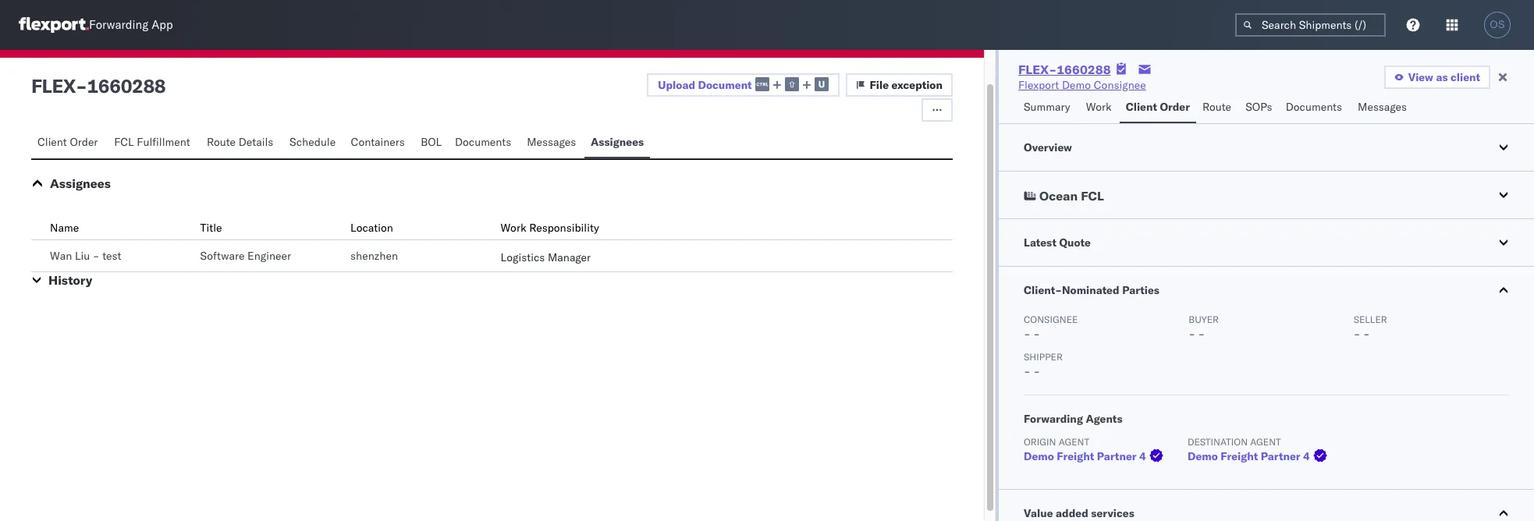 Task type: locate. For each thing, give the bounding box(es) containing it.
client order button
[[1120, 93, 1196, 123], [31, 128, 108, 158]]

2 partner from the left
[[1261, 450, 1301, 464]]

client right the work button
[[1126, 100, 1157, 114]]

4 for origin agent
[[1140, 450, 1146, 464]]

0 horizontal spatial fcl
[[114, 135, 134, 149]]

1 freight from the left
[[1057, 450, 1094, 464]]

client for bottom client order button
[[37, 135, 67, 149]]

work inside button
[[1086, 100, 1112, 114]]

view as client
[[1409, 70, 1481, 84]]

1 horizontal spatial demo freight partner 4
[[1188, 450, 1310, 464]]

0 horizontal spatial demo
[[1024, 450, 1054, 464]]

partner
[[1097, 450, 1137, 464], [1261, 450, 1301, 464]]

0 vertical spatial messages button
[[1352, 93, 1416, 123]]

work down flexport demo consignee
[[1086, 100, 1112, 114]]

1 vertical spatial messages
[[527, 135, 576, 149]]

fcl right the 'ocean'
[[1081, 188, 1104, 204]]

4
[[1140, 450, 1146, 464], [1303, 450, 1310, 464]]

route left details
[[207, 135, 236, 149]]

route details
[[207, 135, 273, 149]]

bol button
[[415, 128, 449, 158]]

fcl left the fulfillment
[[114, 135, 134, 149]]

demo freight partner 4 link down destination agent
[[1188, 449, 1331, 464]]

1 horizontal spatial client order
[[1126, 100, 1190, 114]]

1660288 up flexport demo consignee
[[1057, 62, 1111, 77]]

0 horizontal spatial 1660288
[[87, 74, 166, 98]]

documents button right sops
[[1280, 93, 1352, 123]]

0 horizontal spatial partner
[[1097, 450, 1137, 464]]

as
[[1436, 70, 1448, 84]]

freight for destination
[[1221, 450, 1258, 464]]

client order right the work button
[[1126, 100, 1190, 114]]

forwarding app
[[89, 18, 173, 32]]

0 horizontal spatial documents button
[[449, 128, 521, 158]]

file exception button
[[846, 73, 953, 97], [846, 73, 953, 97]]

1 horizontal spatial fcl
[[1081, 188, 1104, 204]]

0 vertical spatial assignees
[[591, 135, 644, 149]]

1 horizontal spatial freight
[[1221, 450, 1258, 464]]

documents button right bol
[[449, 128, 521, 158]]

messages button
[[1352, 93, 1416, 123], [521, 128, 585, 158]]

agent
[[1059, 436, 1090, 448], [1251, 436, 1281, 448]]

history button
[[48, 272, 92, 288]]

schedule
[[290, 135, 336, 149]]

1 agent from the left
[[1059, 436, 1090, 448]]

0 horizontal spatial client
[[37, 135, 67, 149]]

1 partner from the left
[[1097, 450, 1137, 464]]

0 vertical spatial work
[[1086, 100, 1112, 114]]

0 vertical spatial documents button
[[1280, 93, 1352, 123]]

0 horizontal spatial route
[[207, 135, 236, 149]]

flexport
[[1019, 78, 1059, 92]]

work
[[1086, 100, 1112, 114], [501, 221, 526, 235]]

0 vertical spatial assignees button
[[585, 128, 650, 158]]

partner down agents
[[1097, 450, 1137, 464]]

title
[[200, 221, 222, 235]]

1 vertical spatial fcl
[[1081, 188, 1104, 204]]

history
[[48, 272, 92, 288]]

order down flex - 1660288
[[70, 135, 98, 149]]

shipper
[[1024, 351, 1063, 363]]

client
[[1126, 100, 1157, 114], [37, 135, 67, 149]]

manager
[[548, 251, 591, 265]]

documents
[[1286, 100, 1343, 114], [455, 135, 511, 149]]

location
[[351, 221, 393, 235]]

1 vertical spatial route
[[207, 135, 236, 149]]

fcl fulfillment button
[[108, 128, 201, 158]]

demo for origin agent
[[1024, 450, 1054, 464]]

1 horizontal spatial demo freight partner 4 link
[[1188, 449, 1331, 464]]

2 4 from the left
[[1303, 450, 1310, 464]]

seller
[[1354, 314, 1388, 325]]

1 vertical spatial client
[[37, 135, 67, 149]]

0 vertical spatial forwarding
[[89, 18, 149, 32]]

forwarding app link
[[19, 17, 173, 33]]

1 vertical spatial forwarding
[[1024, 412, 1083, 426]]

order left route "button"
[[1160, 100, 1190, 114]]

route
[[1203, 100, 1232, 114], [207, 135, 236, 149]]

0 horizontal spatial freight
[[1057, 450, 1094, 464]]

0 vertical spatial route
[[1203, 100, 1232, 114]]

consignee down client-
[[1024, 314, 1078, 325]]

1 horizontal spatial client order button
[[1120, 93, 1196, 123]]

1 horizontal spatial messages button
[[1352, 93, 1416, 123]]

1 horizontal spatial route
[[1203, 100, 1232, 114]]

route inside button
[[207, 135, 236, 149]]

assignees button
[[585, 128, 650, 158], [50, 176, 111, 191]]

forwarding up origin agent
[[1024, 412, 1083, 426]]

work for work
[[1086, 100, 1112, 114]]

demo freight partner 4 down destination agent
[[1188, 450, 1310, 464]]

1 horizontal spatial consignee
[[1094, 78, 1146, 92]]

order
[[1160, 100, 1190, 114], [70, 135, 98, 149]]

1 horizontal spatial 4
[[1303, 450, 1310, 464]]

route inside "button"
[[1203, 100, 1232, 114]]

0 vertical spatial consignee
[[1094, 78, 1146, 92]]

0 vertical spatial order
[[1160, 100, 1190, 114]]

agent for destination agent
[[1251, 436, 1281, 448]]

0 vertical spatial documents
[[1286, 100, 1343, 114]]

fcl
[[114, 135, 134, 149], [1081, 188, 1104, 204]]

software engineer
[[200, 249, 291, 263]]

client down 'flex'
[[37, 135, 67, 149]]

freight
[[1057, 450, 1094, 464], [1221, 450, 1258, 464]]

1 vertical spatial order
[[70, 135, 98, 149]]

partner for destination agent
[[1261, 450, 1301, 464]]

freight down origin agent
[[1057, 450, 1094, 464]]

work button
[[1080, 93, 1120, 123]]

test
[[102, 249, 121, 263]]

fcl inside button
[[1081, 188, 1104, 204]]

0 horizontal spatial consignee
[[1024, 314, 1078, 325]]

details
[[239, 135, 273, 149]]

0 horizontal spatial messages button
[[521, 128, 585, 158]]

1 horizontal spatial agent
[[1251, 436, 1281, 448]]

1 vertical spatial documents button
[[449, 128, 521, 158]]

client
[[1451, 70, 1481, 84]]

0 horizontal spatial work
[[501, 221, 526, 235]]

sops
[[1246, 100, 1273, 114]]

1 horizontal spatial 1660288
[[1057, 62, 1111, 77]]

demo down destination
[[1188, 450, 1218, 464]]

1 vertical spatial client order
[[37, 135, 98, 149]]

overview
[[1024, 140, 1072, 155]]

demo down the origin
[[1024, 450, 1054, 464]]

shipper - -
[[1024, 351, 1063, 379]]

1 horizontal spatial partner
[[1261, 450, 1301, 464]]

agent right destination
[[1251, 436, 1281, 448]]

1 horizontal spatial work
[[1086, 100, 1112, 114]]

freight down destination agent
[[1221, 450, 1258, 464]]

client order down 'flex'
[[37, 135, 98, 149]]

0 horizontal spatial assignees button
[[50, 176, 111, 191]]

0 horizontal spatial client order button
[[31, 128, 108, 158]]

0 horizontal spatial demo freight partner 4
[[1024, 450, 1146, 464]]

0 horizontal spatial forwarding
[[89, 18, 149, 32]]

agent for origin agent
[[1059, 436, 1090, 448]]

consignee
[[1094, 78, 1146, 92], [1024, 314, 1078, 325]]

1 vertical spatial messages button
[[521, 128, 585, 158]]

2 demo freight partner 4 from the left
[[1188, 450, 1310, 464]]

agents
[[1086, 412, 1123, 426]]

demo
[[1062, 78, 1091, 92], [1024, 450, 1054, 464], [1188, 450, 1218, 464]]

0 vertical spatial client
[[1126, 100, 1157, 114]]

flex-1660288 link
[[1019, 62, 1111, 77]]

forwarding
[[89, 18, 149, 32], [1024, 412, 1083, 426]]

forwarding left app
[[89, 18, 149, 32]]

origin agent
[[1024, 436, 1090, 448]]

1 vertical spatial documents
[[455, 135, 511, 149]]

1 horizontal spatial documents button
[[1280, 93, 1352, 123]]

0 horizontal spatial agent
[[1059, 436, 1090, 448]]

1 horizontal spatial messages
[[1358, 100, 1407, 114]]

os
[[1490, 19, 1505, 30]]

documents right sops button
[[1286, 100, 1343, 114]]

1 horizontal spatial assignees button
[[585, 128, 650, 158]]

1 vertical spatial assignees
[[50, 176, 111, 191]]

2 agent from the left
[[1251, 436, 1281, 448]]

partner down destination agent
[[1261, 450, 1301, 464]]

client-nominated parties button
[[999, 267, 1534, 314]]

consignee up the work button
[[1094, 78, 1146, 92]]

0 horizontal spatial 4
[[1140, 450, 1146, 464]]

1 demo freight partner 4 from the left
[[1024, 450, 1146, 464]]

parties
[[1122, 283, 1160, 297]]

0 horizontal spatial client order
[[37, 135, 98, 149]]

1 horizontal spatial assignees
[[591, 135, 644, 149]]

route left sops
[[1203, 100, 1232, 114]]

0 vertical spatial client order
[[1126, 100, 1190, 114]]

shenzhen
[[351, 249, 398, 263]]

exception
[[892, 78, 943, 92]]

1 vertical spatial work
[[501, 221, 526, 235]]

demo for destination agent
[[1188, 450, 1218, 464]]

0 horizontal spatial order
[[70, 135, 98, 149]]

latest quote
[[1024, 236, 1091, 250]]

forwarding for forwarding app
[[89, 18, 149, 32]]

value added services
[[1024, 507, 1135, 521]]

demo down flex-1660288 link
[[1062, 78, 1091, 92]]

2 demo freight partner 4 link from the left
[[1188, 449, 1331, 464]]

route button
[[1196, 93, 1240, 123]]

1 horizontal spatial client
[[1126, 100, 1157, 114]]

work up logistics
[[501, 221, 526, 235]]

demo freight partner 4 link
[[1024, 449, 1167, 464], [1188, 449, 1331, 464]]

order for the topmost client order button
[[1160, 100, 1190, 114]]

os button
[[1480, 7, 1516, 43]]

2 freight from the left
[[1221, 450, 1258, 464]]

fcl fulfillment
[[114, 135, 190, 149]]

order for bottom client order button
[[70, 135, 98, 149]]

ocean fcl
[[1040, 188, 1104, 204]]

origin
[[1024, 436, 1056, 448]]

1 horizontal spatial forwarding
[[1024, 412, 1083, 426]]

1660288
[[1057, 62, 1111, 77], [87, 74, 166, 98]]

1660288 down forwarding app
[[87, 74, 166, 98]]

0 horizontal spatial demo freight partner 4 link
[[1024, 449, 1167, 464]]

agent down forwarding agents
[[1059, 436, 1090, 448]]

1 4 from the left
[[1140, 450, 1146, 464]]

containers button
[[345, 128, 415, 158]]

demo freight partner 4 link down agents
[[1024, 449, 1167, 464]]

route for route
[[1203, 100, 1232, 114]]

documents right bol button at the left top
[[455, 135, 511, 149]]

1 horizontal spatial order
[[1160, 100, 1190, 114]]

demo freight partner 4 down origin agent
[[1024, 450, 1146, 464]]

1 horizontal spatial documents
[[1286, 100, 1343, 114]]

bol
[[421, 135, 442, 149]]

1 demo freight partner 4 link from the left
[[1024, 449, 1167, 464]]

2 horizontal spatial demo
[[1188, 450, 1218, 464]]

0 vertical spatial fcl
[[114, 135, 134, 149]]



Task type: vqa. For each thing, say whether or not it's contained in the screenshot.
Seller
yes



Task type: describe. For each thing, give the bounding box(es) containing it.
added
[[1056, 507, 1089, 521]]

forwarding agents
[[1024, 412, 1123, 426]]

responsibility
[[529, 221, 599, 235]]

buyer - -
[[1189, 314, 1219, 341]]

flex
[[31, 74, 76, 98]]

work for work responsibility
[[501, 221, 526, 235]]

demo freight partner 4 link for destination agent
[[1188, 449, 1331, 464]]

work responsibility
[[501, 221, 599, 235]]

client for the topmost client order button
[[1126, 100, 1157, 114]]

seller - -
[[1354, 314, 1388, 341]]

summary
[[1024, 100, 1071, 114]]

flex - 1660288
[[31, 74, 166, 98]]

0 horizontal spatial assignees
[[50, 176, 111, 191]]

overview button
[[999, 124, 1534, 171]]

consignee - -
[[1024, 314, 1078, 341]]

flex-
[[1019, 62, 1057, 77]]

wan
[[50, 249, 72, 263]]

assignees inside button
[[591, 135, 644, 149]]

engineer
[[247, 249, 291, 263]]

1 vertical spatial client order button
[[31, 128, 108, 158]]

summary button
[[1018, 93, 1080, 123]]

4 for destination agent
[[1303, 450, 1310, 464]]

wan liu - test
[[50, 249, 121, 263]]

value
[[1024, 507, 1053, 521]]

quote
[[1059, 236, 1091, 250]]

upload document button
[[647, 73, 840, 97]]

view as client button
[[1384, 66, 1491, 89]]

app
[[152, 18, 173, 32]]

client-nominated parties
[[1024, 283, 1160, 297]]

fulfillment
[[137, 135, 190, 149]]

logistics
[[501, 251, 545, 265]]

nominated
[[1062, 283, 1120, 297]]

demo freight partner 4 link for origin agent
[[1024, 449, 1167, 464]]

route for route details
[[207, 135, 236, 149]]

schedule button
[[283, 128, 345, 158]]

ocean fcl button
[[999, 172, 1534, 219]]

software
[[200, 249, 245, 263]]

freight for origin
[[1057, 450, 1094, 464]]

client-
[[1024, 283, 1062, 297]]

destination agent
[[1188, 436, 1281, 448]]

liu
[[75, 249, 90, 263]]

route details button
[[201, 128, 283, 158]]

value added services button
[[999, 490, 1534, 521]]

forwarding for forwarding agents
[[1024, 412, 1083, 426]]

file exception
[[870, 78, 943, 92]]

partner for origin agent
[[1097, 450, 1137, 464]]

1 vertical spatial assignees button
[[50, 176, 111, 191]]

latest quote button
[[999, 219, 1534, 266]]

0 horizontal spatial documents
[[455, 135, 511, 149]]

logistics manager
[[501, 251, 591, 265]]

buyer
[[1189, 314, 1219, 325]]

name
[[50, 221, 79, 235]]

client order for bottom client order button
[[37, 135, 98, 149]]

fcl inside button
[[114, 135, 134, 149]]

ocean
[[1040, 188, 1078, 204]]

0 horizontal spatial messages
[[527, 135, 576, 149]]

document
[[698, 78, 752, 92]]

view
[[1409, 70, 1434, 84]]

flexport demo consignee
[[1019, 78, 1146, 92]]

file
[[870, 78, 889, 92]]

sops button
[[1240, 93, 1280, 123]]

demo freight partner 4 for destination
[[1188, 450, 1310, 464]]

services
[[1091, 507, 1135, 521]]

0 vertical spatial messages
[[1358, 100, 1407, 114]]

flexport demo consignee link
[[1019, 77, 1146, 93]]

demo freight partner 4 for origin
[[1024, 450, 1146, 464]]

1 horizontal spatial demo
[[1062, 78, 1091, 92]]

0 vertical spatial client order button
[[1120, 93, 1196, 123]]

client order for the topmost client order button
[[1126, 100, 1190, 114]]

1 vertical spatial consignee
[[1024, 314, 1078, 325]]

flex-1660288
[[1019, 62, 1111, 77]]

Search Shipments (/) text field
[[1236, 13, 1386, 37]]

latest
[[1024, 236, 1057, 250]]

flexport. image
[[19, 17, 89, 33]]

upload
[[658, 78, 695, 92]]

destination
[[1188, 436, 1248, 448]]

containers
[[351, 135, 405, 149]]

upload document
[[658, 78, 752, 92]]



